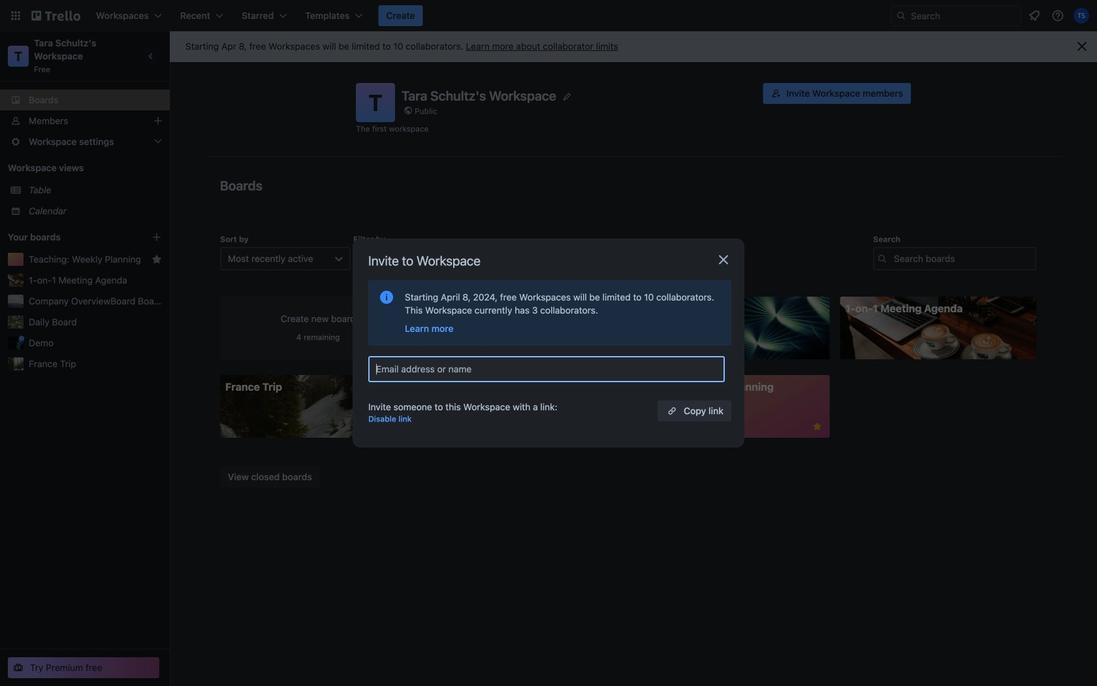 Task type: describe. For each thing, give the bounding box(es) containing it.
Search field
[[891, 5, 1022, 26]]

Search boards text field
[[874, 247, 1037, 271]]

close image
[[716, 252, 732, 268]]

Email address or name text field
[[376, 360, 723, 378]]

add board image
[[152, 232, 162, 242]]



Task type: locate. For each thing, give the bounding box(es) containing it.
your boards with 6 items element
[[8, 229, 132, 245]]

workspace navigation collapse icon image
[[142, 47, 161, 65]]

primary element
[[0, 0, 1098, 31]]

0 notifications image
[[1027, 8, 1043, 24]]

open information menu image
[[1052, 9, 1065, 22]]

search image
[[897, 10, 907, 21]]

starred icon image
[[152, 254, 162, 265]]

sm image
[[401, 344, 414, 357]]

tara schultz (taraschultz7) image
[[1074, 8, 1090, 24]]



Task type: vqa. For each thing, say whether or not it's contained in the screenshot.
left if
no



